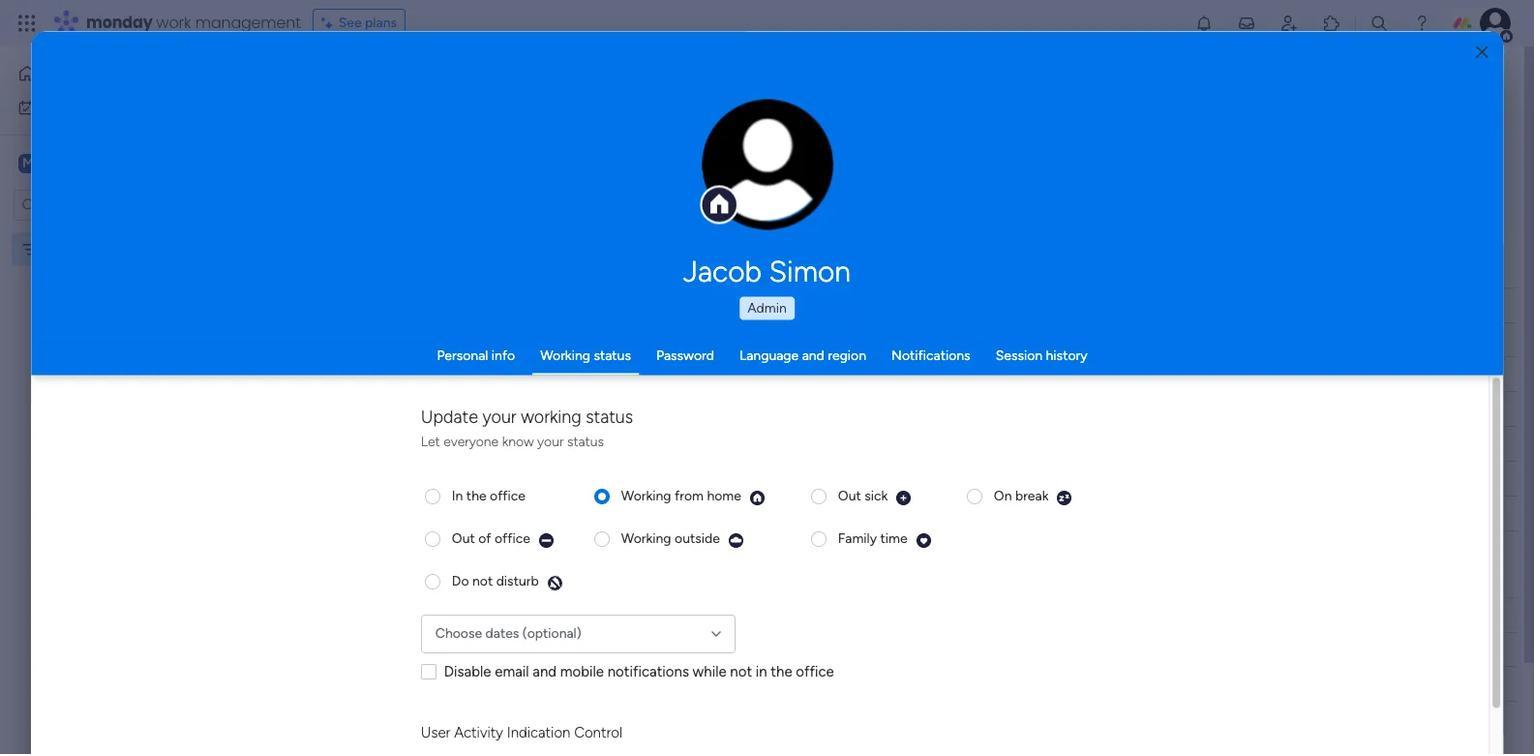 Task type: vqa. For each thing, say whether or not it's contained in the screenshot.
the right the 1 button
no



Task type: locate. For each thing, give the bounding box(es) containing it.
office for out of office
[[495, 530, 531, 547]]

owner field down the jacob
[[700, 295, 750, 316]]

notifications image
[[1195, 14, 1214, 33]]

working down language and region link
[[797, 366, 847, 383]]

project for project
[[483, 606, 527, 623]]

profile
[[774, 175, 809, 189]]

notifications
[[608, 663, 690, 680]]

not
[[473, 573, 493, 589], [731, 663, 753, 680]]

it
[[869, 366, 877, 383]]

working outside
[[622, 530, 721, 547]]

owners,
[[514, 107, 561, 124]]

2 vertical spatial office
[[797, 663, 835, 680]]

office up disturb
[[495, 530, 531, 547]]

preview image up disturb
[[539, 532, 555, 549]]

project up 1
[[398, 332, 441, 349]]

0 horizontal spatial out
[[452, 530, 475, 547]]

1 horizontal spatial not
[[731, 663, 753, 680]]

out for out sick
[[839, 488, 862, 504]]

manage
[[296, 107, 345, 124]]

notifications link
[[892, 347, 971, 363]]

working left from
[[622, 488, 672, 504]]

workspace
[[82, 153, 159, 172]]

project left 1
[[366, 367, 410, 383]]

status left password 'link'
[[594, 347, 631, 363]]

monday work management
[[86, 12, 301, 34]]

project for project 1
[[366, 367, 410, 383]]

0 horizontal spatial preview image
[[750, 490, 766, 506]]

see
[[339, 15, 362, 31]]

preview image for working outside
[[728, 532, 745, 549]]

your down working in the left bottom of the page
[[538, 433, 564, 449]]

1 vertical spatial status
[[586, 406, 634, 427]]

0 vertical spatial out
[[839, 488, 862, 504]]

(optional)
[[523, 625, 582, 642]]

on
[[995, 488, 1013, 504]]

0 horizontal spatial your
[[483, 406, 517, 427]]

not left the in at the bottom of the page
[[731, 663, 753, 680]]

preview image right break at bottom right
[[1057, 490, 1074, 506]]

sort
[[737, 194, 763, 211]]

0 vertical spatial my
[[43, 98, 61, 115]]

0 vertical spatial office
[[490, 488, 526, 504]]

preview image
[[750, 490, 766, 506], [1057, 490, 1074, 506]]

region
[[828, 347, 867, 363]]

status down working in the left bottom of the page
[[568, 433, 605, 449]]

and left 'keep'
[[645, 107, 667, 124]]

out of office
[[452, 530, 531, 547]]

1 horizontal spatial preview image
[[1057, 490, 1074, 506]]

the right the in
[[467, 488, 487, 504]]

Status field
[[813, 295, 862, 316]]

simon
[[769, 254, 851, 289]]

2 vertical spatial project
[[483, 606, 527, 623]]

the right the in at the bottom of the page
[[771, 663, 793, 680]]

assign
[[470, 107, 511, 124]]

0 vertical spatial owner field
[[700, 295, 750, 316]]

project
[[398, 332, 441, 349], [366, 367, 410, 383], [483, 606, 527, 623]]

of right track
[[737, 107, 750, 124]]

set
[[564, 107, 583, 124]]

personal
[[437, 347, 488, 363]]

apps image
[[1323, 14, 1342, 33]]

m
[[22, 154, 34, 171]]

home
[[45, 65, 82, 81]]

2 horizontal spatial your
[[794, 107, 821, 124]]

hide button
[[780, 187, 852, 218]]

1 horizontal spatial out
[[839, 488, 862, 504]]

filter by anything image
[[677, 191, 700, 214]]

of right type
[[404, 107, 417, 124]]

0 vertical spatial your
[[794, 107, 821, 124]]

0 vertical spatial the
[[467, 488, 487, 504]]

jacob simon
[[684, 254, 851, 289]]

2 preview image from the left
[[1057, 490, 1074, 506]]

preview image right sick
[[896, 490, 913, 506]]

1 vertical spatial project
[[366, 367, 410, 383]]

my work
[[43, 98, 94, 115]]

0 horizontal spatial and
[[533, 663, 557, 680]]

new project
[[366, 332, 441, 349]]

0 horizontal spatial of
[[404, 107, 417, 124]]

out left sick
[[839, 488, 862, 504]]

board
[[67, 241, 103, 257]]

Owner field
[[700, 295, 750, 316], [700, 605, 750, 626]]

the
[[467, 488, 487, 504], [771, 663, 793, 680]]

owner field up the while
[[700, 605, 750, 626]]

working right info
[[541, 347, 591, 363]]

option
[[0, 231, 247, 235]]

session history
[[996, 347, 1088, 363]]

2 vertical spatial and
[[533, 663, 557, 680]]

preview image for do not disturb
[[547, 575, 563, 591]]

1 vertical spatial my
[[46, 241, 64, 257]]

1 horizontal spatial your
[[538, 433, 564, 449]]

0 vertical spatial not
[[473, 573, 493, 589]]

1 horizontal spatial work
[[156, 12, 191, 34]]

work down home
[[65, 98, 94, 115]]

email
[[495, 663, 530, 680]]

my inside button
[[43, 98, 61, 115]]

my down home
[[43, 98, 61, 115]]

do not disturb
[[452, 573, 539, 589]]

1 vertical spatial office
[[495, 530, 531, 547]]

preview image for on break
[[1057, 490, 1074, 506]]

my left board
[[46, 241, 64, 257]]

info
[[492, 347, 515, 363]]

and right email
[[533, 663, 557, 680]]

out up do
[[452, 530, 475, 547]]

0 vertical spatial work
[[156, 12, 191, 34]]

sick
[[865, 488, 889, 504]]

work right monday
[[156, 12, 191, 34]]

preview image right disturb
[[547, 575, 563, 591]]

language and region link
[[740, 347, 867, 363]]

1 preview image from the left
[[750, 490, 766, 506]]

preview image right time
[[916, 532, 932, 549]]

status right working in the left bottom of the page
[[586, 406, 634, 427]]

type
[[373, 107, 400, 124]]

owner down the jacob
[[705, 297, 745, 313]]

indication
[[507, 723, 571, 741]]

working for working on it
[[797, 366, 847, 383]]

1 horizontal spatial the
[[771, 663, 793, 680]]

out for out of office
[[452, 530, 475, 547]]

your inside button
[[794, 107, 821, 124]]

change profile picture button
[[702, 99, 834, 230]]

1 vertical spatial owner
[[705, 607, 745, 623]]

your right where
[[794, 107, 821, 124]]

1 vertical spatial owner field
[[700, 605, 750, 626]]

my
[[43, 98, 61, 115], [46, 241, 64, 257]]

my inside list box
[[46, 241, 64, 257]]

2 horizontal spatial of
[[737, 107, 750, 124]]

1 horizontal spatial and
[[645, 107, 667, 124]]

office right the in at the bottom of the page
[[797, 663, 835, 680]]

2 horizontal spatial and
[[803, 347, 825, 363]]

0 horizontal spatial the
[[467, 488, 487, 504]]

1 vertical spatial out
[[452, 530, 475, 547]]

not right do
[[473, 573, 493, 589]]

0 vertical spatial and
[[645, 107, 667, 124]]

office
[[490, 488, 526, 504], [495, 530, 531, 547], [797, 663, 835, 680]]

and
[[645, 107, 667, 124], [803, 347, 825, 363], [533, 663, 557, 680]]

activity
[[455, 723, 504, 741]]

1 vertical spatial not
[[731, 663, 753, 680]]

out sick
[[839, 488, 889, 504]]

of
[[404, 107, 417, 124], [737, 107, 750, 124], [479, 530, 492, 547]]

password
[[657, 347, 715, 363]]

working
[[521, 406, 582, 427]]

working left outside
[[622, 530, 672, 547]]

work inside button
[[65, 98, 94, 115]]

on
[[850, 366, 866, 383]]

hide
[[811, 194, 840, 211]]

user
[[421, 723, 451, 741]]

preview image
[[896, 490, 913, 506], [539, 532, 555, 549], [728, 532, 745, 549], [916, 532, 932, 549], [547, 575, 563, 591]]

0 vertical spatial owner
[[705, 297, 745, 313]]

project up dates
[[483, 606, 527, 623]]

of down in the office
[[479, 530, 492, 547]]

0 horizontal spatial not
[[473, 573, 493, 589]]

office up 'out of office'
[[490, 488, 526, 504]]

outside
[[675, 530, 721, 547]]

working for working from home
[[622, 488, 672, 504]]

and up working on it
[[803, 347, 825, 363]]

know
[[502, 433, 534, 449]]

family
[[839, 530, 878, 547]]

monday
[[86, 12, 153, 34]]

my board
[[46, 241, 103, 257]]

change
[[727, 175, 770, 189]]

preview image right outside
[[728, 532, 745, 549]]

1 vertical spatial work
[[65, 98, 94, 115]]

owner up the while
[[705, 607, 745, 623]]

language and region
[[740, 347, 867, 363]]

on break
[[995, 488, 1049, 504]]

preview image right home
[[750, 490, 766, 506]]

your up know
[[483, 406, 517, 427]]

track
[[703, 107, 734, 124]]

close image
[[1477, 45, 1489, 60]]

timelines
[[587, 107, 641, 124]]

0 horizontal spatial work
[[65, 98, 94, 115]]



Task type: describe. For each thing, give the bounding box(es) containing it.
family time
[[839, 530, 908, 547]]

plans
[[365, 15, 397, 31]]

working on it
[[797, 366, 877, 383]]

in
[[756, 663, 768, 680]]

do
[[452, 573, 469, 589]]

manage any type of project. assign owners, set timelines and keep track of where your project stands. button
[[293, 105, 944, 128]]

2 owner field from the top
[[700, 605, 750, 626]]

everyone
[[444, 433, 499, 449]]

inbox image
[[1238, 14, 1257, 33]]

in the office
[[452, 488, 526, 504]]

1 horizontal spatial of
[[479, 530, 492, 547]]

let
[[421, 433, 441, 449]]

1 vertical spatial the
[[771, 663, 793, 680]]

home button
[[12, 58, 208, 89]]

working for working status
[[541, 347, 591, 363]]

Search in workspace field
[[41, 194, 162, 216]]

1 owner from the top
[[705, 297, 745, 313]]

personal info link
[[437, 347, 515, 363]]

working from home
[[622, 488, 742, 504]]

2 vertical spatial your
[[538, 433, 564, 449]]

notifications
[[892, 347, 971, 363]]

nov
[[954, 368, 977, 382]]

work for monday
[[156, 12, 191, 34]]

home
[[708, 488, 742, 504]]

2 owner from the top
[[705, 607, 745, 623]]

where
[[753, 107, 791, 124]]

main workspace
[[45, 153, 159, 172]]

jacob
[[684, 254, 762, 289]]

1
[[413, 367, 419, 383]]

disturb
[[497, 573, 539, 589]]

workspace selection element
[[18, 152, 162, 177]]

0 vertical spatial status
[[594, 347, 631, 363]]

admin
[[748, 299, 787, 316]]

sort button
[[706, 187, 774, 218]]

main
[[45, 153, 79, 172]]

session
[[996, 347, 1043, 363]]

working for working outside
[[622, 530, 672, 547]]

status
[[818, 297, 857, 313]]

time
[[881, 530, 908, 547]]

preview image for out sick
[[896, 490, 913, 506]]

user activity indication control
[[421, 723, 623, 741]]

update your working status let everyone know your status
[[421, 406, 634, 449]]

personal info
[[437, 347, 515, 363]]

completed
[[333, 566, 433, 590]]

1 vertical spatial your
[[483, 406, 517, 427]]

in
[[452, 488, 464, 504]]

disable email and mobile notifications while not in the office
[[445, 663, 835, 680]]

password link
[[657, 347, 715, 363]]

choose dates (optional)
[[436, 625, 582, 642]]

picture
[[748, 191, 788, 206]]

project
[[824, 107, 868, 124]]

see plans
[[339, 15, 397, 31]]

not
[[801, 332, 825, 349]]

project.
[[420, 107, 467, 124]]

stands.
[[872, 107, 915, 124]]

0 vertical spatial project
[[398, 332, 441, 349]]

from
[[675, 488, 704, 504]]

search everything image
[[1370, 14, 1390, 33]]

session history link
[[996, 347, 1088, 363]]

select product image
[[17, 14, 37, 33]]

workspace image
[[18, 153, 38, 174]]

my work button
[[12, 92, 208, 123]]

my board list box
[[0, 229, 247, 527]]

started
[[828, 332, 873, 349]]

jacob simon button
[[501, 254, 1034, 289]]

not started
[[801, 332, 873, 349]]

and inside button
[[645, 107, 667, 124]]

dates
[[486, 625, 520, 642]]

disable
[[445, 663, 492, 680]]

preview image for family time
[[916, 532, 932, 549]]

project 1
[[366, 367, 419, 383]]

new
[[366, 332, 394, 349]]

preview image for out of office
[[539, 532, 555, 549]]

jacob simon image
[[1481, 8, 1512, 39]]

help image
[[1413, 14, 1432, 33]]

change profile picture
[[727, 175, 809, 206]]

language
[[740, 347, 799, 363]]

Completed field
[[328, 566, 438, 591]]

work for my
[[65, 98, 94, 115]]

working status
[[541, 347, 631, 363]]

manage any type of project. assign owners, set timelines and keep track of where your project stands.
[[296, 107, 915, 124]]

choose
[[436, 625, 483, 642]]

keep
[[670, 107, 700, 124]]

update
[[421, 406, 479, 427]]

while
[[693, 663, 727, 680]]

17
[[980, 368, 992, 382]]

management
[[195, 12, 301, 34]]

invite members image
[[1280, 14, 1300, 33]]

office for in the office
[[490, 488, 526, 504]]

my for my board
[[46, 241, 64, 257]]

any
[[348, 107, 369, 124]]

see plans button
[[313, 9, 406, 38]]

1 owner field from the top
[[700, 295, 750, 316]]

1 vertical spatial and
[[803, 347, 825, 363]]

my for my work
[[43, 98, 61, 115]]

preview image for working from home
[[750, 490, 766, 506]]

2 vertical spatial status
[[568, 433, 605, 449]]

nov 17
[[954, 368, 992, 382]]

break
[[1016, 488, 1049, 504]]



